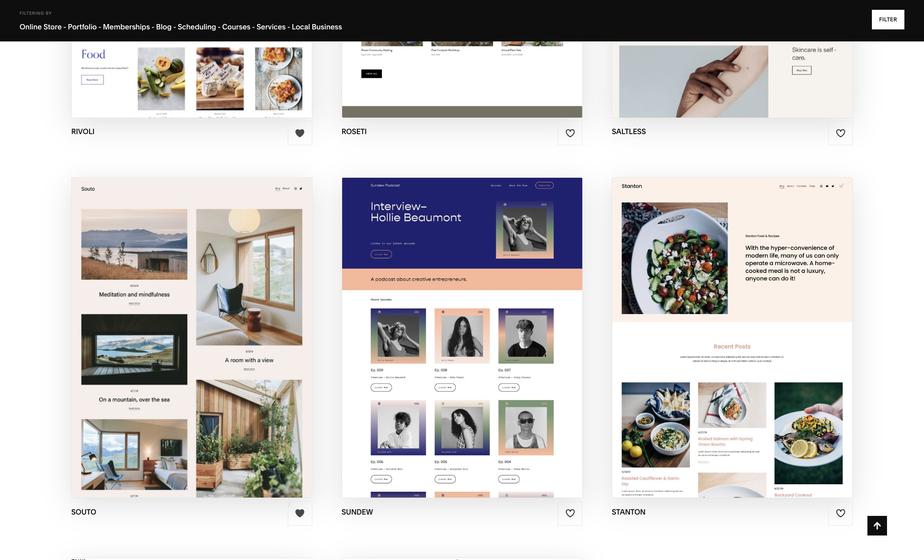 Task type: describe. For each thing, give the bounding box(es) containing it.
talva image
[[72, 559, 312, 561]]

1 vertical spatial sundew
[[464, 338, 502, 348]]

add stanton to your favorites list image
[[836, 509, 846, 519]]

preview sundew
[[423, 338, 502, 348]]

with for souto
[[174, 321, 196, 331]]

with for sundew
[[440, 321, 463, 331]]

start for preview souto
[[145, 321, 172, 331]]

memberships
[[103, 22, 150, 31]]

by
[[46, 11, 52, 16]]

vester image
[[342, 559, 583, 561]]

2 vertical spatial stanton
[[612, 508, 646, 517]]

5 - from the left
[[218, 22, 221, 31]]

with for stanton
[[709, 321, 732, 331]]

1 vertical spatial souto
[[197, 338, 228, 348]]

preview for preview sundew
[[423, 338, 461, 348]]

3 - from the left
[[152, 22, 155, 31]]

add sundew to your favorites list image
[[566, 509, 576, 519]]

souto image
[[72, 178, 312, 498]]

services
[[257, 22, 286, 31]]

2 - from the left
[[99, 22, 101, 31]]

start with sundew
[[411, 321, 504, 331]]

roseti
[[342, 127, 367, 136]]

1 vertical spatial stanton
[[733, 338, 774, 348]]

start for preview sundew
[[411, 321, 438, 331]]

filtering by
[[20, 11, 52, 16]]

local
[[292, 22, 310, 31]]

preview souto link
[[156, 331, 228, 356]]

add saltless to your favorites list image
[[836, 128, 846, 138]]

rivoli
[[71, 127, 95, 136]]

stanton inside button
[[734, 321, 776, 331]]



Task type: vqa. For each thing, say whether or not it's contained in the screenshot.


Task type: locate. For each thing, give the bounding box(es) containing it.
roseti image
[[342, 0, 583, 118]]

preview souto
[[156, 338, 228, 348]]

- right courses
[[252, 22, 255, 31]]

7 - from the left
[[288, 22, 290, 31]]

1 with from the left
[[174, 321, 196, 331]]

- left courses
[[218, 22, 221, 31]]

scheduling
[[178, 22, 216, 31]]

filter
[[880, 16, 898, 23]]

6 - from the left
[[252, 22, 255, 31]]

stanton
[[734, 321, 776, 331], [733, 338, 774, 348], [612, 508, 646, 517]]

remove rivoli from your favorites list image
[[295, 128, 305, 138]]

courses
[[222, 22, 251, 31]]

2 start from the left
[[411, 321, 438, 331]]

1 preview from the left
[[156, 338, 195, 348]]

sundew inside button
[[465, 321, 504, 331]]

with
[[174, 321, 196, 331], [440, 321, 463, 331], [709, 321, 732, 331]]

blog
[[156, 22, 172, 31]]

preview down start with souto
[[156, 338, 195, 348]]

1 horizontal spatial start
[[411, 321, 438, 331]]

start
[[145, 321, 172, 331], [411, 321, 438, 331], [681, 321, 707, 331]]

online store - portfolio - memberships - blog - scheduling - courses - services - local business
[[20, 22, 342, 31]]

1 start from the left
[[145, 321, 172, 331]]

souto
[[199, 321, 229, 331], [197, 338, 228, 348], [71, 508, 96, 517]]

souto inside button
[[199, 321, 229, 331]]

0 vertical spatial sundew
[[465, 321, 504, 331]]

business
[[312, 22, 342, 31]]

0 horizontal spatial with
[[174, 321, 196, 331]]

stanton image
[[613, 178, 853, 498]]

saltless image
[[613, 0, 853, 118]]

with up preview stanton
[[709, 321, 732, 331]]

preview down start with sundew
[[423, 338, 461, 348]]

portfolio
[[68, 22, 97, 31]]

with up the preview souto
[[174, 321, 196, 331]]

start with stanton
[[681, 321, 776, 331]]

sundew
[[465, 321, 504, 331], [464, 338, 502, 348], [342, 508, 373, 517]]

preview for preview souto
[[156, 338, 195, 348]]

rivoli image
[[72, 0, 312, 118]]

start inside start with souto button
[[145, 321, 172, 331]]

-
[[63, 22, 66, 31], [99, 22, 101, 31], [152, 22, 155, 31], [173, 22, 176, 31], [218, 22, 221, 31], [252, 22, 255, 31], [288, 22, 290, 31]]

1 horizontal spatial with
[[440, 321, 463, 331]]

back to top image
[[873, 521, 883, 531]]

store
[[44, 22, 62, 31]]

0 horizontal spatial start
[[145, 321, 172, 331]]

2 horizontal spatial with
[[709, 321, 732, 331]]

preview for preview stanton
[[692, 338, 731, 348]]

start up preview stanton
[[681, 321, 707, 331]]

- left blog
[[152, 22, 155, 31]]

2 preview from the left
[[423, 338, 461, 348]]

2 horizontal spatial preview
[[692, 338, 731, 348]]

0 vertical spatial stanton
[[734, 321, 776, 331]]

start with souto button
[[145, 314, 239, 338]]

preview
[[156, 338, 195, 348], [423, 338, 461, 348], [692, 338, 731, 348]]

3 preview from the left
[[692, 338, 731, 348]]

1 horizontal spatial preview
[[423, 338, 461, 348]]

2 vertical spatial souto
[[71, 508, 96, 517]]

preview sundew link
[[423, 331, 502, 356]]

- right blog
[[173, 22, 176, 31]]

0 vertical spatial souto
[[199, 321, 229, 331]]

start with sundew button
[[411, 314, 513, 338]]

filtering
[[20, 11, 44, 16]]

4 - from the left
[[173, 22, 176, 31]]

- left local
[[288, 22, 290, 31]]

start with stanton button
[[681, 314, 785, 338]]

saltless
[[612, 127, 646, 136]]

2 with from the left
[[440, 321, 463, 331]]

start up the preview sundew
[[411, 321, 438, 331]]

- right portfolio on the left top of page
[[99, 22, 101, 31]]

remove souto from your favorites list image
[[295, 509, 305, 519]]

start up the preview souto
[[145, 321, 172, 331]]

start for preview stanton
[[681, 321, 707, 331]]

1 - from the left
[[63, 22, 66, 31]]

3 with from the left
[[709, 321, 732, 331]]

filter button
[[873, 10, 905, 29]]

preview down start with stanton
[[692, 338, 731, 348]]

with up the preview sundew
[[440, 321, 463, 331]]

add roseti to your favorites list image
[[566, 128, 576, 138]]

preview stanton link
[[692, 331, 774, 356]]

start inside button
[[681, 321, 707, 331]]

0 horizontal spatial preview
[[156, 338, 195, 348]]

start with souto
[[145, 321, 229, 331]]

sundew image
[[342, 178, 583, 498]]

preview stanton
[[692, 338, 774, 348]]

- right store
[[63, 22, 66, 31]]

2 vertical spatial sundew
[[342, 508, 373, 517]]

start inside start with sundew button
[[411, 321, 438, 331]]

2 horizontal spatial start
[[681, 321, 707, 331]]

3 start from the left
[[681, 321, 707, 331]]

online
[[20, 22, 42, 31]]



